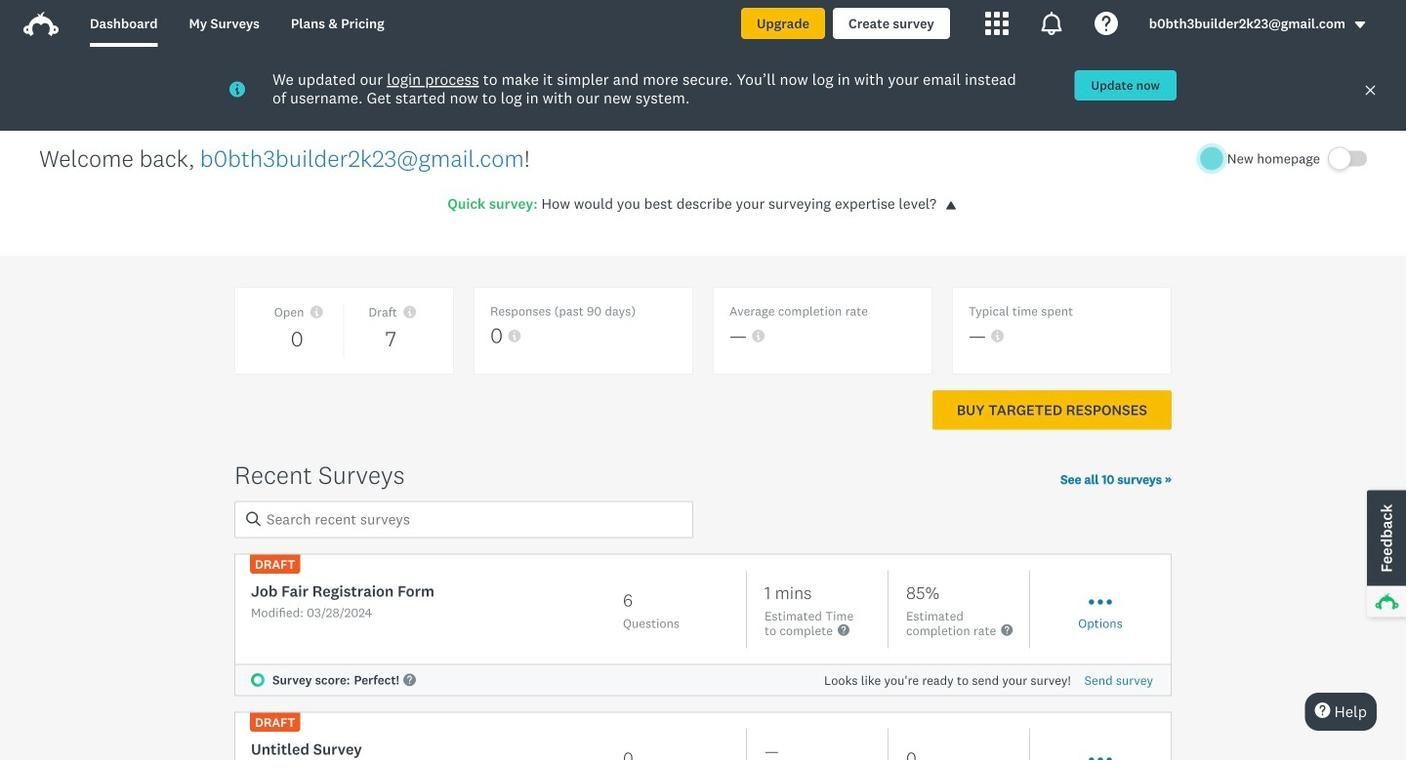 Task type: locate. For each thing, give the bounding box(es) containing it.
1 horizontal spatial products icon image
[[1040, 12, 1063, 35]]

0 horizontal spatial products icon image
[[985, 12, 1009, 35]]

None field
[[234, 501, 693, 538]]

products icon image
[[985, 12, 1009, 35], [1040, 12, 1063, 35]]

2 products icon image from the left
[[1040, 12, 1063, 35]]



Task type: describe. For each thing, give the bounding box(es) containing it.
x image
[[1364, 84, 1377, 97]]

1 products icon image from the left
[[985, 12, 1009, 35]]

Search recent surveys text field
[[234, 501, 693, 538]]

surveymonkey logo image
[[23, 12, 59, 36]]

dropdown arrow image
[[1354, 18, 1367, 32]]

help icon image
[[1095, 12, 1118, 35]]



